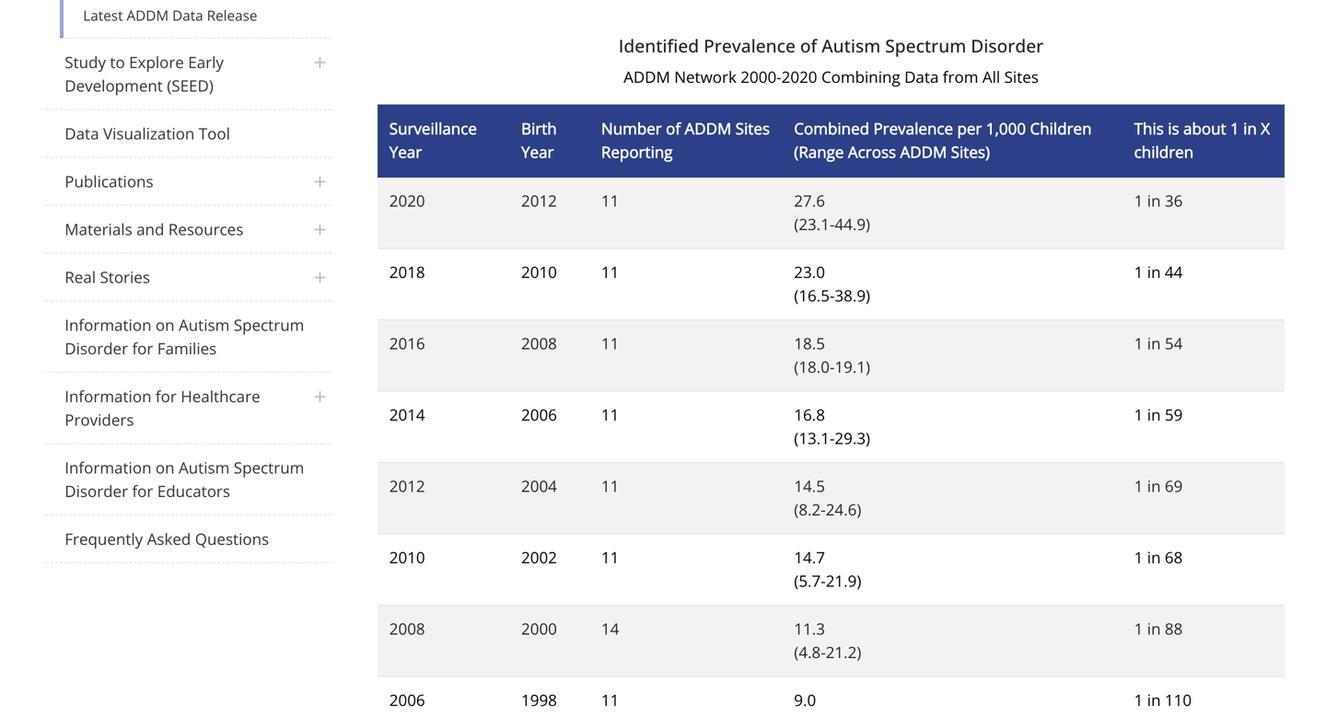Task type: describe. For each thing, give the bounding box(es) containing it.
information for information on autism spectrum disorder for educators
[[65, 457, 152, 479]]

0 vertical spatial 2012
[[521, 190, 557, 212]]

27.6
[[794, 190, 825, 212]]

11 for 2002
[[602, 547, 619, 569]]

plus image for real stories
[[309, 264, 332, 292]]

information for information on autism spectrum disorder for families
[[65, 315, 152, 336]]

0 vertical spatial data
[[172, 5, 203, 25]]

for inside information for healthcare providers
[[156, 386, 177, 407]]

publications link
[[41, 158, 332, 206]]

1 inside this is about 1 in x children
[[1231, 118, 1240, 139]]

frequently asked questions
[[65, 529, 269, 550]]

plus image for publications
[[309, 168, 332, 196]]

2016
[[389, 333, 425, 354]]

69
[[1165, 476, 1183, 497]]

in for 68
[[1148, 547, 1161, 569]]

1 in 69
[[1135, 476, 1183, 497]]

disorder inside identified prevalence of autism spectrum disorder addm network 2000-2020 combining data from all sites
[[971, 34, 1044, 57]]

per
[[958, 118, 982, 139]]

information for healthcare providers link
[[41, 373, 332, 445]]

11 for 2006
[[602, 405, 619, 426]]

1 for 1 in 88
[[1135, 619, 1144, 640]]

2014
[[389, 405, 425, 426]]

in for 59
[[1148, 405, 1161, 426]]

stories
[[100, 267, 150, 288]]

tool
[[199, 123, 230, 144]]

in inside this is about 1 in x children
[[1244, 118, 1258, 139]]

on for families
[[156, 315, 175, 336]]

in for 54
[[1148, 333, 1161, 354]]

materials and resources link
[[41, 206, 332, 254]]

(range
[[794, 142, 844, 163]]

this is about 1 in x children
[[1135, 118, 1271, 163]]

resources
[[168, 219, 244, 240]]

early
[[188, 51, 224, 73]]

surveillance year
[[389, 118, 477, 163]]

1 in 54
[[1135, 333, 1183, 354]]

number
[[602, 118, 662, 139]]

x
[[1262, 118, 1271, 139]]

number of addm sites reporting
[[602, 118, 770, 163]]

1 for 1 in 69
[[1135, 476, 1144, 497]]

surveillance
[[389, 118, 477, 139]]

38.9)
[[835, 285, 871, 306]]

14
[[602, 619, 619, 640]]

information on autism spectrum disorder for educators link
[[41, 445, 332, 516]]

(4.8-
[[794, 642, 826, 663]]

0 horizontal spatial 2012
[[389, 476, 425, 497]]

addm inside combined prevalence per 1,000 children (range across addm sites)
[[901, 142, 947, 163]]

information on autism spectrum disorder for families
[[65, 315, 304, 359]]

19.1)
[[835, 357, 871, 378]]

study to explore early development (seed)
[[65, 51, 224, 96]]

reporting
[[602, 142, 673, 163]]

information for healthcare providers
[[65, 386, 260, 431]]

addm inside number of addm sites reporting
[[685, 118, 732, 139]]

2020 inside identified prevalence of autism spectrum disorder addm network 2000-2020 combining data from all sites
[[782, 66, 818, 87]]

14.5
[[794, 476, 825, 497]]

explore
[[129, 51, 184, 73]]

1 in 59
[[1135, 405, 1183, 426]]

year for birth year
[[521, 142, 554, 163]]

11 for 2012
[[602, 190, 619, 212]]

2000
[[521, 619, 557, 640]]

data inside "link"
[[65, 123, 99, 144]]

54
[[1165, 333, 1183, 354]]

1,000
[[987, 118, 1026, 139]]

2002
[[521, 547, 557, 569]]

23.0 (16.5-38.9)
[[794, 262, 871, 306]]

asked
[[147, 529, 191, 550]]

sites inside identified prevalence of autism spectrum disorder addm network 2000-2020 combining data from all sites
[[1005, 66, 1039, 87]]

prevalence for identified
[[704, 34, 796, 57]]

latest addm data release link
[[60, 0, 332, 39]]

is
[[1168, 118, 1180, 139]]

1 horizontal spatial 2010
[[521, 262, 557, 283]]

2004
[[521, 476, 557, 497]]

(13.1-
[[794, 428, 835, 449]]

in for 36
[[1148, 190, 1161, 212]]

14.7
[[794, 547, 825, 569]]

children
[[1031, 118, 1092, 139]]

materials
[[65, 219, 132, 240]]

1998
[[521, 690, 557, 711]]

1 for 1 in 59
[[1135, 405, 1144, 426]]

plus image for information for healthcare providers
[[309, 383, 332, 411]]

110
[[1165, 690, 1192, 711]]

real stories
[[65, 267, 150, 288]]

(18.0-
[[794, 357, 835, 378]]

latest
[[83, 5, 123, 25]]

14.7 (5.7-21.9)
[[794, 547, 862, 592]]

23.0
[[794, 262, 825, 283]]

real
[[65, 267, 96, 288]]

all
[[983, 66, 1001, 87]]

disorder for information on autism spectrum disorder for families
[[65, 338, 128, 359]]

21.2)
[[826, 642, 862, 663]]

11 for 2008
[[602, 333, 619, 354]]

to
[[110, 51, 125, 73]]

autism for information on autism spectrum disorder for families
[[179, 315, 230, 336]]

(5.7-
[[794, 571, 826, 592]]

materials and resources
[[65, 219, 244, 240]]

1 for 1 in 44
[[1135, 262, 1144, 283]]

1 in 36
[[1135, 190, 1183, 212]]

spectrum for information on autism spectrum disorder for families
[[234, 315, 304, 336]]

18.5
[[794, 333, 825, 354]]

14.5 (8.2-24.6)
[[794, 476, 862, 521]]

birth
[[521, 118, 557, 139]]



Task type: locate. For each thing, give the bounding box(es) containing it.
44
[[1165, 262, 1183, 283]]

plus image
[[309, 168, 332, 196], [309, 264, 332, 292], [309, 383, 332, 411]]

44.9)
[[835, 214, 871, 235]]

in left the 110
[[1148, 690, 1161, 711]]

(16.5-
[[794, 285, 835, 306]]

autism up educators
[[179, 457, 230, 479]]

release
[[207, 5, 258, 25]]

1 horizontal spatial year
[[521, 142, 554, 163]]

0 vertical spatial sites
[[1005, 66, 1039, 87]]

1 vertical spatial for
[[156, 386, 177, 407]]

1 for 1 in 54
[[1135, 333, 1144, 354]]

data
[[172, 5, 203, 25], [905, 66, 939, 87], [65, 123, 99, 144]]

addm down network
[[685, 118, 732, 139]]

on up educators
[[156, 457, 175, 479]]

sites
[[1005, 66, 1039, 87], [736, 118, 770, 139]]

information
[[65, 315, 152, 336], [65, 386, 152, 407], [65, 457, 152, 479]]

data left from
[[905, 66, 939, 87]]

year inside 'birth year'
[[521, 142, 554, 163]]

0 vertical spatial on
[[156, 315, 175, 336]]

addm right latest
[[127, 5, 169, 25]]

information on autism spectrum disorder for educators
[[65, 457, 304, 502]]

prevalence up across
[[874, 118, 954, 139]]

autism
[[822, 34, 881, 57], [179, 315, 230, 336], [179, 457, 230, 479]]

on for educators
[[156, 457, 175, 479]]

1 left 68
[[1135, 547, 1144, 569]]

latest addm data release
[[83, 5, 258, 25]]

7 11 from the top
[[602, 690, 619, 711]]

autism up families
[[179, 315, 230, 336]]

1 right about
[[1231, 118, 1240, 139]]

68
[[1165, 547, 1183, 569]]

1 plus image from the top
[[309, 168, 332, 196]]

prevalence inside identified prevalence of autism spectrum disorder addm network 2000-2020 combining data from all sites
[[704, 34, 796, 57]]

1 horizontal spatial prevalence
[[874, 118, 954, 139]]

year inside surveillance year
[[389, 142, 422, 163]]

(8.2-
[[794, 499, 826, 521]]

in left 88
[[1148, 619, 1161, 640]]

0 vertical spatial disorder
[[971, 34, 1044, 57]]

spectrum up healthcare
[[234, 315, 304, 336]]

1 horizontal spatial 2012
[[521, 190, 557, 212]]

spectrum up the questions
[[234, 457, 304, 479]]

this
[[1135, 118, 1164, 139]]

information inside information for healthcare providers
[[65, 386, 152, 407]]

in for 44
[[1148, 262, 1161, 283]]

0 vertical spatial autism
[[822, 34, 881, 57]]

11 for 2010
[[602, 262, 619, 283]]

1 horizontal spatial sites
[[1005, 66, 1039, 87]]

1 for 1 in 110
[[1135, 690, 1144, 711]]

spectrum inside 'information on autism spectrum disorder for families'
[[234, 315, 304, 336]]

in left 69
[[1148, 476, 1161, 497]]

2020 down surveillance year
[[389, 190, 425, 212]]

in for 88
[[1148, 619, 1161, 640]]

data inside identified prevalence of autism spectrum disorder addm network 2000-2020 combining data from all sites
[[905, 66, 939, 87]]

providers
[[65, 409, 134, 431]]

spectrum
[[886, 34, 967, 57], [234, 315, 304, 336], [234, 457, 304, 479]]

data up publications
[[65, 123, 99, 144]]

sites)
[[951, 142, 990, 163]]

in for 69
[[1148, 476, 1161, 497]]

0 vertical spatial spectrum
[[886, 34, 967, 57]]

healthcare
[[181, 386, 260, 407]]

questions
[[195, 529, 269, 550]]

0 vertical spatial 2008
[[521, 333, 557, 354]]

combining
[[822, 66, 901, 87]]

1 vertical spatial of
[[666, 118, 681, 139]]

prevalence inside combined prevalence per 1,000 children (range across addm sites)
[[874, 118, 954, 139]]

on
[[156, 315, 175, 336], [156, 457, 175, 479]]

in
[[1244, 118, 1258, 139], [1148, 190, 1161, 212], [1148, 262, 1161, 283], [1148, 333, 1161, 354], [1148, 405, 1161, 426], [1148, 476, 1161, 497], [1148, 547, 1161, 569], [1148, 619, 1161, 640], [1148, 690, 1161, 711]]

network
[[675, 66, 737, 87]]

88
[[1165, 619, 1183, 640]]

1 left 88
[[1135, 619, 1144, 640]]

data visualization tool link
[[41, 110, 332, 158]]

on up families
[[156, 315, 175, 336]]

development
[[65, 75, 163, 96]]

1 horizontal spatial 2020
[[782, 66, 818, 87]]

sites right all
[[1005, 66, 1039, 87]]

study
[[65, 51, 106, 73]]

0 vertical spatial plus image
[[309, 168, 332, 196]]

1 vertical spatial 2008
[[389, 619, 425, 640]]

2 on from the top
[[156, 457, 175, 479]]

disorder up providers
[[65, 338, 128, 359]]

prevalence up 2000-
[[704, 34, 796, 57]]

2 vertical spatial spectrum
[[234, 457, 304, 479]]

1 left the 110
[[1135, 690, 1144, 711]]

2 year from the left
[[521, 142, 554, 163]]

5 11 from the top
[[602, 476, 619, 497]]

disorder up all
[[971, 34, 1044, 57]]

data left release
[[172, 5, 203, 25]]

11 for 1998
[[602, 690, 619, 711]]

disorder inside information on autism spectrum disorder for educators
[[65, 481, 128, 502]]

in left 44 at the top right of page
[[1148, 262, 1161, 283]]

1 horizontal spatial 2008
[[521, 333, 557, 354]]

0 horizontal spatial 2006
[[389, 690, 425, 711]]

for for educators
[[132, 481, 153, 502]]

for left families
[[132, 338, 153, 359]]

0 horizontal spatial sites
[[736, 118, 770, 139]]

11 for 2004
[[602, 476, 619, 497]]

1 vertical spatial autism
[[179, 315, 230, 336]]

1 information from the top
[[65, 315, 152, 336]]

2 plus image from the top
[[309, 264, 332, 292]]

4 11 from the top
[[602, 405, 619, 426]]

0 horizontal spatial of
[[666, 118, 681, 139]]

1 left the 59
[[1135, 405, 1144, 426]]

information for information for healthcare providers
[[65, 386, 152, 407]]

2 vertical spatial disorder
[[65, 481, 128, 502]]

11
[[602, 190, 619, 212], [602, 262, 619, 283], [602, 333, 619, 354], [602, 405, 619, 426], [602, 476, 619, 497], [602, 547, 619, 569], [602, 690, 619, 711]]

information inside information on autism spectrum disorder for educators
[[65, 457, 152, 479]]

1 in 110
[[1135, 690, 1192, 711]]

0 vertical spatial prevalence
[[704, 34, 796, 57]]

about
[[1184, 118, 1227, 139]]

sites inside number of addm sites reporting
[[736, 118, 770, 139]]

2020 up combined
[[782, 66, 818, 87]]

(23.1-
[[794, 214, 835, 235]]

year down surveillance
[[389, 142, 422, 163]]

addm
[[127, 5, 169, 25], [624, 66, 671, 87], [685, 118, 732, 139], [901, 142, 947, 163]]

2 plus image from the top
[[309, 216, 332, 244]]

6 11 from the top
[[602, 547, 619, 569]]

1 11 from the top
[[602, 190, 619, 212]]

2 vertical spatial autism
[[179, 457, 230, 479]]

2 horizontal spatial data
[[905, 66, 939, 87]]

prevalence for combined
[[874, 118, 954, 139]]

1 horizontal spatial data
[[172, 5, 203, 25]]

1 left 69
[[1135, 476, 1144, 497]]

year
[[389, 142, 422, 163], [521, 142, 554, 163]]

for left educators
[[132, 481, 153, 502]]

children
[[1135, 142, 1194, 163]]

spectrum inside identified prevalence of autism spectrum disorder addm network 2000-2020 combining data from all sites
[[886, 34, 967, 57]]

2010
[[521, 262, 557, 283], [389, 547, 425, 569]]

0 horizontal spatial year
[[389, 142, 422, 163]]

real stories link
[[41, 254, 332, 302]]

sites down 2000-
[[736, 118, 770, 139]]

0 horizontal spatial data
[[65, 123, 99, 144]]

0 horizontal spatial 2020
[[389, 190, 425, 212]]

2 vertical spatial information
[[65, 457, 152, 479]]

autism inside information on autism spectrum disorder for educators
[[179, 457, 230, 479]]

visualization
[[103, 123, 195, 144]]

59
[[1165, 405, 1183, 426]]

addm down identified
[[624, 66, 671, 87]]

autism for information on autism spectrum disorder for educators
[[179, 457, 230, 479]]

information on autism spectrum disorder for families link
[[41, 302, 332, 373]]

for inside information on autism spectrum disorder for educators
[[132, 481, 153, 502]]

of right number
[[666, 118, 681, 139]]

in for 110
[[1148, 690, 1161, 711]]

2 vertical spatial for
[[132, 481, 153, 502]]

0 horizontal spatial 2008
[[389, 619, 425, 640]]

1 in 68
[[1135, 547, 1183, 569]]

educators
[[157, 481, 230, 502]]

plus image for materials and resources
[[309, 216, 332, 244]]

2006
[[521, 405, 557, 426], [389, 690, 425, 711]]

in left x at the top right of page
[[1244, 118, 1258, 139]]

year for surveillance year
[[389, 142, 422, 163]]

disorder for information on autism spectrum disorder for educators
[[65, 481, 128, 502]]

data visualization tool
[[65, 123, 230, 144]]

1 vertical spatial 2012
[[389, 476, 425, 497]]

disorder
[[971, 34, 1044, 57], [65, 338, 128, 359], [65, 481, 128, 502]]

1 on from the top
[[156, 315, 175, 336]]

2008
[[521, 333, 557, 354], [389, 619, 425, 640]]

(seed)
[[167, 75, 214, 96]]

1 vertical spatial data
[[905, 66, 939, 87]]

1 left 36 at top right
[[1135, 190, 1144, 212]]

publications
[[65, 171, 153, 192]]

on inside 'information on autism spectrum disorder for families'
[[156, 315, 175, 336]]

2 information from the top
[[65, 386, 152, 407]]

of inside identified prevalence of autism spectrum disorder addm network 2000-2020 combining data from all sites
[[801, 34, 817, 57]]

year down birth
[[521, 142, 554, 163]]

addm inside identified prevalence of autism spectrum disorder addm network 2000-2020 combining data from all sites
[[624, 66, 671, 87]]

in left 54 at right top
[[1148, 333, 1161, 354]]

disorder inside 'information on autism spectrum disorder for families'
[[65, 338, 128, 359]]

in left the 59
[[1148, 405, 1161, 426]]

1 in 44
[[1135, 262, 1183, 283]]

0 horizontal spatial 2010
[[389, 547, 425, 569]]

1 year from the left
[[389, 142, 422, 163]]

plus image for study to explore early development (seed)
[[309, 49, 332, 77]]

information inside 'information on autism spectrum disorder for families'
[[65, 315, 152, 336]]

information down the real stories
[[65, 315, 152, 336]]

0 vertical spatial 2010
[[521, 262, 557, 283]]

0 vertical spatial 2020
[[782, 66, 818, 87]]

prevalence
[[704, 34, 796, 57], [874, 118, 954, 139]]

3 plus image from the top
[[309, 383, 332, 411]]

11.3 (4.8-21.2)
[[794, 619, 862, 663]]

18.5 (18.0-19.1)
[[794, 333, 871, 378]]

1 vertical spatial 2010
[[389, 547, 425, 569]]

1 vertical spatial on
[[156, 457, 175, 479]]

0 vertical spatial of
[[801, 34, 817, 57]]

2 vertical spatial data
[[65, 123, 99, 144]]

24.6)
[[826, 499, 862, 521]]

of up combined
[[801, 34, 817, 57]]

families
[[157, 338, 217, 359]]

1 vertical spatial sites
[[736, 118, 770, 139]]

1 left 54 at right top
[[1135, 333, 1144, 354]]

0 vertical spatial plus image
[[309, 49, 332, 77]]

in left 36 at top right
[[1148, 190, 1161, 212]]

29.3)
[[835, 428, 871, 449]]

autism inside identified prevalence of autism spectrum disorder addm network 2000-2020 combining data from all sites
[[822, 34, 881, 57]]

on inside information on autism spectrum disorder for educators
[[156, 457, 175, 479]]

for down families
[[156, 386, 177, 407]]

2 11 from the top
[[602, 262, 619, 283]]

2 vertical spatial plus image
[[309, 383, 332, 411]]

addm left sites) on the right top
[[901, 142, 947, 163]]

autism inside 'information on autism spectrum disorder for families'
[[179, 315, 230, 336]]

1 vertical spatial 2006
[[389, 690, 425, 711]]

of inside number of addm sites reporting
[[666, 118, 681, 139]]

2018
[[389, 262, 425, 283]]

and
[[136, 219, 164, 240]]

autism up the "combining"
[[822, 34, 881, 57]]

3 information from the top
[[65, 457, 152, 479]]

1 vertical spatial prevalence
[[874, 118, 954, 139]]

study to explore early development (seed) link
[[41, 39, 332, 110]]

1 horizontal spatial of
[[801, 34, 817, 57]]

birth year
[[521, 118, 557, 163]]

of
[[801, 34, 817, 57], [666, 118, 681, 139]]

1 horizontal spatial 2006
[[521, 405, 557, 426]]

1 in 88
[[1135, 619, 1183, 640]]

2000-
[[741, 66, 782, 87]]

for inside 'information on autism spectrum disorder for families'
[[132, 338, 153, 359]]

27.6 (23.1-44.9)
[[794, 190, 871, 235]]

0 vertical spatial information
[[65, 315, 152, 336]]

0 vertical spatial for
[[132, 338, 153, 359]]

spectrum inside information on autism spectrum disorder for educators
[[234, 457, 304, 479]]

information up providers
[[65, 386, 152, 407]]

disorder up frequently in the bottom of the page
[[65, 481, 128, 502]]

combined
[[794, 118, 870, 139]]

11.3
[[794, 619, 825, 640]]

spectrum up from
[[886, 34, 967, 57]]

for for families
[[132, 338, 153, 359]]

1 for 1 in 68
[[1135, 547, 1144, 569]]

identified
[[619, 34, 699, 57]]

plus image
[[309, 49, 332, 77], [309, 216, 332, 244]]

1 vertical spatial 2020
[[389, 190, 425, 212]]

1 plus image from the top
[[309, 49, 332, 77]]

1 for 1 in 36
[[1135, 190, 1144, 212]]

3 11 from the top
[[602, 333, 619, 354]]

spectrum for information on autism spectrum disorder for educators
[[234, 457, 304, 479]]

combined prevalence per 1,000 children (range across addm sites)
[[794, 118, 1092, 163]]

1 vertical spatial plus image
[[309, 264, 332, 292]]

9.0
[[794, 690, 816, 711]]

across
[[848, 142, 897, 163]]

2020
[[782, 66, 818, 87], [389, 190, 425, 212]]

0 horizontal spatial prevalence
[[704, 34, 796, 57]]

1 vertical spatial plus image
[[309, 216, 332, 244]]

0 vertical spatial 2006
[[521, 405, 557, 426]]

1 vertical spatial disorder
[[65, 338, 128, 359]]

in left 68
[[1148, 547, 1161, 569]]

1 vertical spatial information
[[65, 386, 152, 407]]

identified prevalence of autism spectrum disorder addm network 2000-2020 combining data from all sites
[[619, 34, 1044, 87]]

16.8 (13.1-29.3)
[[794, 405, 871, 449]]

frequently asked questions link
[[41, 516, 332, 564]]

2012 down 2014
[[389, 476, 425, 497]]

information down providers
[[65, 457, 152, 479]]

2012 down 'birth year'
[[521, 190, 557, 212]]

frequently
[[65, 529, 143, 550]]

1 left 44 at the top right of page
[[1135, 262, 1144, 283]]

21.9)
[[826, 571, 862, 592]]

1 vertical spatial spectrum
[[234, 315, 304, 336]]



Task type: vqa. For each thing, say whether or not it's contained in the screenshot.


